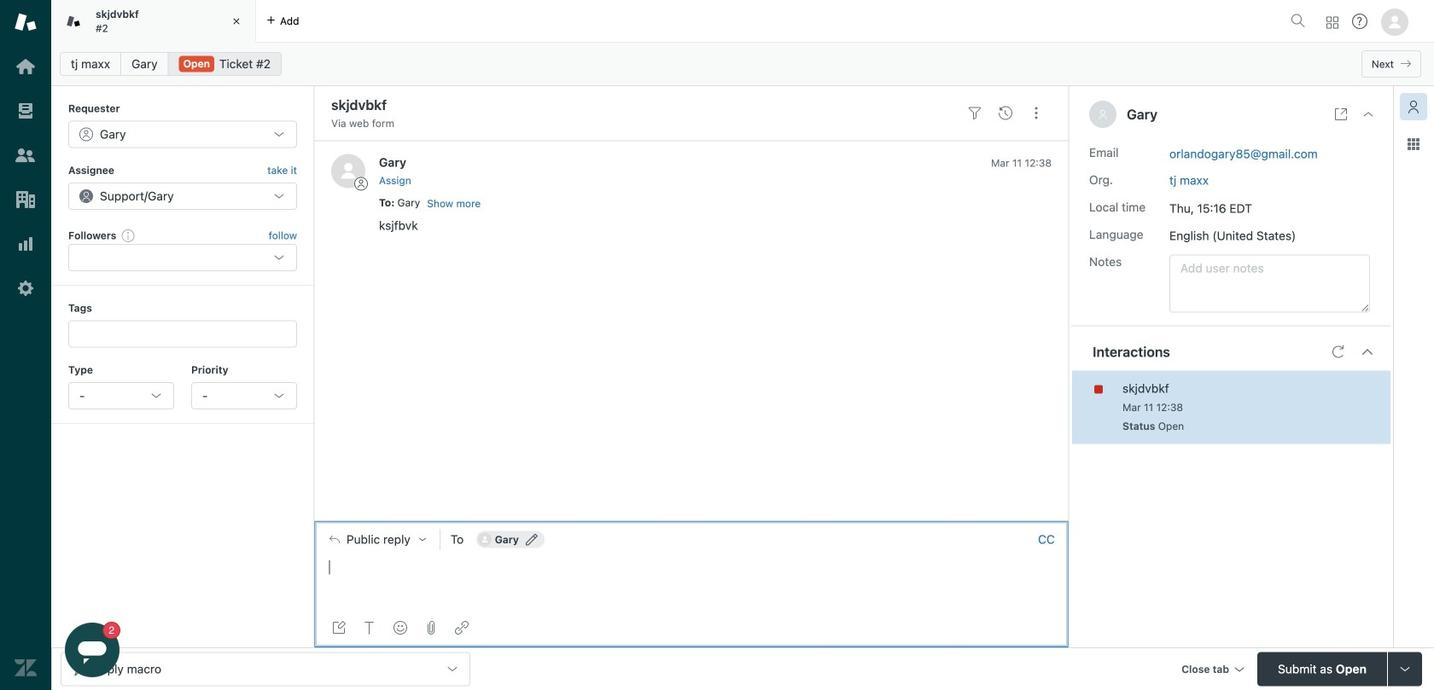 Task type: vqa. For each thing, say whether or not it's contained in the screenshot.
grid
no



Task type: describe. For each thing, give the bounding box(es) containing it.
format text image
[[363, 622, 377, 635]]

Public reply composer text field
[[322, 558, 1061, 594]]

admin image
[[15, 277, 37, 300]]

close image inside tabs "tab list"
[[228, 13, 245, 30]]

reporting image
[[15, 233, 37, 255]]

customers image
[[15, 144, 37, 166]]

events image
[[999, 106, 1013, 120]]

1 horizontal spatial close image
[[1362, 108, 1376, 121]]

displays possible ticket submission types image
[[1399, 663, 1412, 677]]

views image
[[15, 100, 37, 122]]

user image
[[1098, 109, 1108, 120]]

main element
[[0, 0, 51, 691]]

customer context image
[[1407, 100, 1421, 114]]

tabs tab list
[[51, 0, 1284, 43]]

zendesk support image
[[15, 11, 37, 33]]

user image
[[1100, 110, 1107, 119]]

organizations image
[[15, 189, 37, 211]]

zendesk image
[[15, 657, 37, 680]]

apps image
[[1407, 137, 1421, 151]]



Task type: locate. For each thing, give the bounding box(es) containing it.
Add user notes text field
[[1170, 255, 1370, 313]]

add link (cmd k) image
[[455, 622, 469, 635]]

0 horizontal spatial close image
[[228, 13, 245, 30]]

insert emojis image
[[394, 622, 407, 635]]

0 vertical spatial close image
[[228, 13, 245, 30]]

avatar image
[[331, 154, 365, 188]]

1 vertical spatial close image
[[1362, 108, 1376, 121]]

view more details image
[[1335, 108, 1348, 121]]

filter image
[[968, 106, 982, 120]]

Mar 11 12:38 text field
[[991, 157, 1052, 169]]

secondary element
[[51, 47, 1434, 81]]

get help image
[[1352, 14, 1368, 29]]

hide composer image
[[685, 514, 698, 528]]

get started image
[[15, 55, 37, 78]]

add attachment image
[[424, 622, 438, 635]]

info on adding followers image
[[122, 229, 135, 242]]

close image
[[228, 13, 245, 30], [1362, 108, 1376, 121]]

edit user image
[[526, 534, 538, 546]]

Subject field
[[328, 95, 956, 115]]

zendesk products image
[[1327, 17, 1339, 29]]

tab
[[51, 0, 256, 43]]

draft mode image
[[332, 622, 346, 635]]

Mar 11 12:38 text field
[[1123, 402, 1183, 414]]

ticket actions image
[[1030, 106, 1043, 120]]

orlandogary85@gmail.com image
[[478, 533, 492, 547]]



